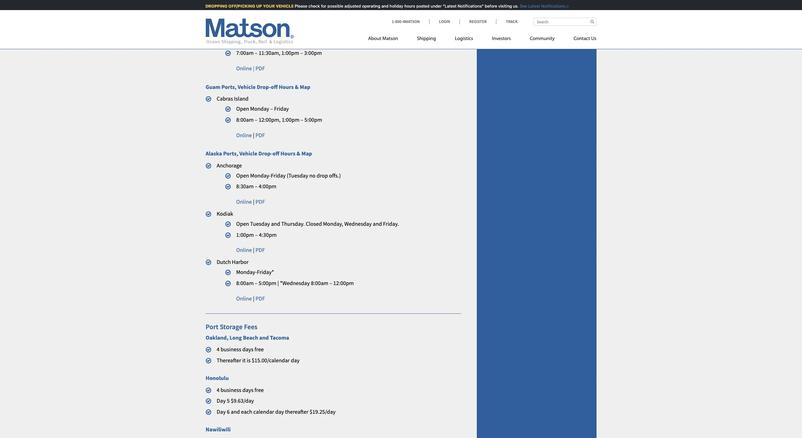 Task type: describe. For each thing, give the bounding box(es) containing it.
1 vertical spatial monday-
[[236, 269, 257, 276]]

$9.63/day
[[231, 397, 254, 405]]

1 online from the top
[[236, 8, 252, 15]]

cabras island
[[217, 95, 249, 102]]

harbor
[[232, 258, 249, 266]]

port
[[206, 323, 219, 331]]

no
[[310, 172, 316, 179]]

alaska
[[206, 150, 222, 157]]

hours for alaska ports, vehicle drop-off hours & map
[[281, 150, 296, 157]]

business for it
[[221, 346, 242, 353]]

4 business days free for it
[[217, 346, 264, 353]]

vehicle for guam
[[238, 83, 256, 90]]

possible
[[324, 3, 340, 9]]

online link for dutch harbor
[[236, 295, 252, 302]]

| down monday-friday*
[[253, 295, 255, 302]]

| down the 8:30am – 4:00pm at the top left of the page
[[253, 198, 255, 205]]

dutch
[[217, 258, 231, 266]]

fees
[[244, 323, 258, 331]]

shipping link
[[408, 33, 446, 46]]

about matson
[[369, 36, 399, 41]]

day for day 6 and each calendar day thereafter $19.25/day
[[217, 408, 226, 416]]

calendar
[[254, 408, 274, 416]]

free for is
[[255, 346, 264, 353]]

0 horizontal spatial thursday.
[[282, 220, 305, 227]]

kahului
[[217, 28, 235, 35]]

pdf for anchorage
[[256, 198, 265, 205]]

online link for kodiak
[[236, 247, 252, 254]]

8:00am left the 12:00pm at the left of the page
[[311, 279, 329, 287]]

(tuesday
[[287, 172, 309, 179]]

1 pdf link from the top
[[256, 8, 265, 15]]

storage
[[220, 323, 243, 331]]

guam ports, vehicle drop-off hours & map
[[206, 83, 311, 90]]

online link for cabras island
[[236, 131, 252, 139]]

open monday – friday
[[236, 105, 289, 112]]

kodiak
[[217, 210, 233, 217]]

day 6 and each calendar day thereafter $19.25/day
[[217, 408, 336, 416]]

monday
[[250, 105, 269, 112]]

12:00pm,
[[259, 116, 281, 123]]

notifications"
[[454, 3, 481, 9]]

investors
[[493, 36, 511, 41]]

drop- for guam
[[257, 83, 271, 90]]

is
[[247, 357, 251, 364]]

2 pdf from the top
[[256, 65, 265, 72]]

| left your
[[253, 8, 255, 15]]

1 horizontal spatial 5:00pm
[[305, 116, 323, 123]]

it
[[243, 357, 246, 364]]

map for guam ports, vehicle drop-off hours & map
[[300, 83, 311, 90]]

thereafter it is $15.00/calendar day
[[217, 357, 300, 364]]

track
[[507, 19, 518, 24]]

online for dutch harbor
[[236, 295, 252, 302]]

drop- for alaska
[[259, 150, 273, 157]]

oakland,
[[206, 334, 229, 341]]

open for open tuesday and thursday. closed monday, wednesday and friday.
[[236, 220, 249, 227]]

alaska ports, vehicle drop-off hours & map
[[206, 150, 312, 157]]

notifications.>
[[538, 3, 566, 9]]

map for alaska ports, vehicle drop-off hours & map
[[302, 150, 312, 157]]

monday-friday*
[[236, 269, 274, 276]]

7:00am
[[236, 49, 254, 56]]

online link for anchorage
[[236, 198, 252, 205]]

top menu navigation
[[369, 33, 597, 46]]

tuesday
[[250, 220, 270, 227]]

and inside port storage fees oakland, long beach and tacoma
[[260, 334, 269, 341]]

1 vertical spatial friday
[[271, 172, 286, 179]]

1 horizontal spatial thursday.
[[367, 38, 390, 45]]

days for $9.63/day
[[243, 386, 254, 394]]

1:00pm for wednesday
[[282, 49, 299, 56]]

hours
[[401, 3, 412, 9]]

online | pdf for cabras island
[[236, 131, 265, 139]]

thereafter
[[285, 408, 309, 416]]

online for cabras island
[[236, 131, 252, 139]]

beach
[[243, 334, 258, 341]]

1 online | pdf from the top
[[236, 8, 265, 15]]

offs.)
[[329, 172, 341, 179]]

up
[[253, 3, 259, 9]]

1:00pm – 4:30pm
[[236, 231, 277, 238]]

0 horizontal spatial 5:00pm
[[259, 279, 277, 287]]

please
[[291, 3, 304, 9]]

community
[[530, 36, 555, 41]]

friday*
[[257, 269, 274, 276]]

register
[[470, 19, 487, 24]]

& for guam ports, vehicle drop-off hours & map
[[295, 83, 299, 90]]

vehicle
[[272, 3, 290, 9]]

see latest notifications.> link
[[516, 3, 566, 9]]

0 vertical spatial closed
[[350, 38, 366, 45]]

contact us
[[574, 36, 597, 41]]

8:30am
[[236, 183, 254, 190]]

latest
[[525, 3, 537, 9]]

| down 7:00am
[[253, 65, 255, 72]]

open tuesday and thursday. closed monday, wednesday and friday.
[[236, 220, 399, 227]]

pdf link for dutch harbor
[[256, 295, 265, 302]]

under
[[427, 3, 439, 9]]

dropping off/picking up your vehicle please check for possible adjusted operating and holiday hours posted under "latest notifications" before visiting us. see latest notifications.>
[[202, 3, 566, 9]]

open for open monday-friday (tuesday no drop offs.)
[[236, 172, 249, 179]]

thereafter
[[217, 357, 241, 364]]

6
[[227, 408, 230, 416]]

1-800-4matson
[[392, 19, 420, 24]]

$19.25/day
[[310, 408, 336, 416]]

community link
[[521, 33, 565, 46]]

days for is
[[243, 346, 254, 353]]

3:00pm
[[304, 49, 322, 56]]

2 online | pdf from the top
[[236, 65, 265, 72]]

logistics link
[[446, 33, 483, 46]]

tacoma
[[270, 334, 290, 341]]

2 pdf link from the top
[[256, 65, 265, 72]]

off/picking
[[225, 3, 252, 9]]

contact
[[574, 36, 591, 41]]

drop
[[317, 172, 328, 179]]

4 business days free for 5
[[217, 386, 264, 394]]

register link
[[460, 19, 497, 24]]

12:00pm
[[334, 279, 354, 287]]

dutch harbor
[[217, 258, 249, 266]]

ports, for guam
[[222, 83, 237, 90]]

pdf for dutch harbor
[[256, 295, 265, 302]]

visiting
[[495, 3, 509, 9]]



Task type: locate. For each thing, give the bounding box(es) containing it.
1 horizontal spatial monday,
[[323, 220, 344, 227]]

1 online link from the top
[[236, 8, 252, 15]]

free for $9.63/day
[[255, 386, 264, 394]]

business
[[221, 346, 242, 353], [221, 386, 242, 394]]

"latest
[[440, 3, 453, 9]]

pdf link down 12:00pm,
[[256, 131, 265, 139]]

*wednesday
[[280, 279, 310, 287]]

open for open monday, tuesday, wednesday and friday. closed thursday.
[[236, 38, 249, 45]]

day
[[217, 397, 226, 405], [217, 408, 226, 416]]

& for alaska ports, vehicle drop-off hours & map
[[297, 150, 301, 157]]

2 days from the top
[[243, 386, 254, 394]]

8:00am – 5:00pm | *wednesday 8:00am – 12:00pm
[[236, 279, 354, 287]]

open left "tuesday"
[[236, 220, 249, 227]]

online down 8:30am
[[236, 198, 252, 205]]

1-800-4matson link
[[392, 19, 430, 24]]

cabras
[[217, 95, 233, 102]]

1 vertical spatial days
[[243, 386, 254, 394]]

online down 7:00am
[[236, 65, 252, 72]]

2 open from the top
[[236, 105, 249, 112]]

0 vertical spatial vehicle
[[238, 83, 256, 90]]

0 vertical spatial friday
[[274, 105, 289, 112]]

ports, for alaska
[[223, 150, 238, 157]]

us.
[[510, 3, 516, 9]]

1 vertical spatial day
[[217, 408, 226, 416]]

11:30am,
[[259, 49, 281, 56]]

off up open monday-friday (tuesday no drop offs.)
[[273, 150, 280, 157]]

monday,
[[250, 38, 271, 45], [323, 220, 344, 227]]

1 vertical spatial closed
[[306, 220, 322, 227]]

1 vertical spatial ports,
[[223, 150, 238, 157]]

open monday-friday (tuesday no drop offs.)
[[236, 172, 341, 179]]

online up harbor
[[236, 247, 252, 254]]

1 vertical spatial 5:00pm
[[259, 279, 277, 287]]

anchorage
[[217, 162, 242, 169]]

operating
[[359, 3, 377, 9]]

days up is
[[243, 346, 254, 353]]

1:00pm for friday
[[282, 116, 300, 123]]

online link down monday-friday*
[[236, 295, 252, 302]]

2 day from the top
[[217, 408, 226, 416]]

pdf link down 11:30am,
[[256, 65, 265, 72]]

free up 'calendar'
[[255, 386, 264, 394]]

0 vertical spatial days
[[243, 346, 254, 353]]

1 vertical spatial free
[[255, 386, 264, 394]]

login link
[[430, 19, 460, 24]]

before
[[482, 3, 494, 9]]

pdf link down 1:00pm – 4:30pm
[[256, 247, 265, 254]]

6 online from the top
[[236, 295, 252, 302]]

1 days from the top
[[243, 346, 254, 353]]

8:00am down monday-friday*
[[236, 279, 254, 287]]

1 free from the top
[[255, 346, 264, 353]]

map
[[300, 83, 311, 90], [302, 150, 312, 157]]

pdf down the 8:30am – 4:00pm at the top left of the page
[[256, 198, 265, 205]]

|
[[253, 8, 255, 15], [253, 65, 255, 72], [253, 131, 255, 139], [253, 198, 255, 205], [253, 247, 255, 254], [278, 279, 279, 287], [253, 295, 255, 302]]

1 horizontal spatial wednesday
[[345, 220, 372, 227]]

online left up
[[236, 8, 252, 15]]

6 pdf link from the top
[[256, 295, 265, 302]]

2 4 business days free from the top
[[217, 386, 264, 394]]

vehicle for alaska
[[240, 150, 258, 157]]

1 4 business days free from the top
[[217, 346, 264, 353]]

vehicle up island
[[238, 83, 256, 90]]

0 vertical spatial business
[[221, 346, 242, 353]]

vehicle
[[238, 83, 256, 90], [240, 150, 258, 157]]

1 horizontal spatial day
[[291, 357, 300, 364]]

day
[[291, 357, 300, 364], [276, 408, 284, 416]]

2 4 from the top
[[217, 386, 220, 394]]

online | pdf up harbor
[[236, 247, 265, 254]]

1 vertical spatial wednesday
[[345, 220, 372, 227]]

1 business from the top
[[221, 346, 242, 353]]

online for anchorage
[[236, 198, 252, 205]]

0 vertical spatial off
[[271, 83, 278, 90]]

4:30pm
[[259, 231, 277, 238]]

guam
[[206, 83, 221, 90]]

matson
[[383, 36, 399, 41]]

logistics
[[455, 36, 474, 41]]

0 horizontal spatial day
[[276, 408, 284, 416]]

| down 1:00pm – 4:30pm
[[253, 247, 255, 254]]

1 horizontal spatial friday.
[[384, 220, 399, 227]]

online | pdf for kodiak
[[236, 247, 265, 254]]

about
[[369, 36, 382, 41]]

pdf left vehicle
[[256, 8, 265, 15]]

1 vertical spatial 4 business days free
[[217, 386, 264, 394]]

open down island
[[236, 105, 249, 112]]

8:30am – 4:00pm
[[236, 183, 277, 190]]

monday-
[[250, 172, 271, 179], [236, 269, 257, 276]]

5 pdf link from the top
[[256, 247, 265, 254]]

3 online | pdf from the top
[[236, 131, 265, 139]]

pdf down monday-friday*
[[256, 295, 265, 302]]

1 vertical spatial off
[[273, 150, 280, 157]]

ports, up anchorage
[[223, 150, 238, 157]]

pdf link down the 8:30am – 4:00pm at the top left of the page
[[256, 198, 265, 205]]

2 online link from the top
[[236, 131, 252, 139]]

4 pdf from the top
[[256, 198, 265, 205]]

0 horizontal spatial friday.
[[333, 38, 349, 45]]

1 pdf from the top
[[256, 8, 265, 15]]

online up alaska ports, vehicle drop-off hours & map
[[236, 131, 252, 139]]

1 open from the top
[[236, 38, 249, 45]]

online | pdf down 8:30am
[[236, 198, 265, 205]]

1 vertical spatial business
[[221, 386, 242, 394]]

4 online from the top
[[236, 198, 252, 205]]

1 vertical spatial friday.
[[384, 220, 399, 227]]

online | pdf for anchorage
[[236, 198, 265, 205]]

1 vertical spatial day
[[276, 408, 284, 416]]

1 vertical spatial 4
[[217, 386, 220, 394]]

adjusted
[[341, 3, 358, 9]]

friday up 4:00pm
[[271, 172, 286, 179]]

off
[[271, 83, 278, 90], [273, 150, 280, 157]]

free up thereafter it is $15.00/calendar day
[[255, 346, 264, 353]]

5
[[227, 397, 230, 405]]

1 day from the top
[[217, 397, 226, 405]]

0 horizontal spatial monday,
[[250, 38, 271, 45]]

pdf down 12:00pm,
[[256, 131, 265, 139]]

online | pdf for dutch harbor
[[236, 295, 265, 302]]

0 vertical spatial free
[[255, 346, 264, 353]]

3 pdf from the top
[[256, 131, 265, 139]]

contact us link
[[565, 33, 597, 46]]

port storage fees oakland, long beach and tacoma
[[206, 323, 290, 341]]

day left 6
[[217, 408, 226, 416]]

monday- down harbor
[[236, 269, 257, 276]]

3 pdf link from the top
[[256, 131, 265, 139]]

1 vertical spatial vehicle
[[240, 150, 258, 157]]

1:00pm down tuesday,
[[282, 49, 299, 56]]

4 online | pdf from the top
[[236, 198, 265, 205]]

1 vertical spatial &
[[297, 150, 301, 157]]

0 vertical spatial 4
[[217, 346, 220, 353]]

pdf link for kodiak
[[256, 247, 265, 254]]

each
[[241, 408, 253, 416]]

0 vertical spatial 4 business days free
[[217, 346, 264, 353]]

6 pdf from the top
[[256, 295, 265, 302]]

0 vertical spatial day
[[291, 357, 300, 364]]

investors link
[[483, 33, 521, 46]]

online | link
[[236, 65, 256, 72]]

0 vertical spatial 5:00pm
[[305, 116, 323, 123]]

pdf link down monday-friday*
[[256, 295, 265, 302]]

4 down honolulu
[[217, 386, 220, 394]]

track link
[[497, 19, 518, 24]]

3 open from the top
[[236, 172, 249, 179]]

check
[[305, 3, 317, 9]]

0 vertical spatial day
[[217, 397, 226, 405]]

day right $15.00/calendar
[[291, 357, 300, 364]]

8:00am for 8:00am – 12:00pm, 1:00pm – 5:00pm
[[236, 116, 254, 123]]

2 free from the top
[[255, 386, 264, 394]]

pdf for kodiak
[[256, 247, 265, 254]]

1-
[[392, 19, 396, 24]]

4 for day 5 $9.63/day
[[217, 386, 220, 394]]

days up $9.63/day
[[243, 386, 254, 394]]

friday
[[274, 105, 289, 112], [271, 172, 286, 179]]

online | pdf down 7:00am
[[236, 65, 265, 72]]

pdf
[[256, 8, 265, 15], [256, 65, 265, 72], [256, 131, 265, 139], [256, 198, 265, 205], [256, 247, 265, 254], [256, 295, 265, 302]]

login
[[439, 19, 451, 24]]

1:00pm
[[282, 49, 299, 56], [282, 116, 300, 123], [236, 231, 254, 238]]

online link down 8:30am
[[236, 198, 252, 205]]

day right 'calendar'
[[276, 408, 284, 416]]

3 online from the top
[[236, 131, 252, 139]]

1:00pm down "tuesday"
[[236, 231, 254, 238]]

pdf down 1:00pm – 4:30pm
[[256, 247, 265, 254]]

800-
[[396, 19, 403, 24]]

0 vertical spatial thursday.
[[367, 38, 390, 45]]

for
[[318, 3, 323, 9]]

hours for guam ports, vehicle drop-off hours & map
[[279, 83, 294, 90]]

days
[[243, 346, 254, 353], [243, 386, 254, 394]]

ports,
[[222, 83, 237, 90], [223, 150, 238, 157]]

nawiliwili
[[206, 426, 231, 433]]

closed
[[350, 38, 366, 45], [306, 220, 322, 227]]

monday- up the 8:30am – 4:00pm at the top left of the page
[[250, 172, 271, 179]]

0 vertical spatial &
[[295, 83, 299, 90]]

4matson
[[403, 19, 420, 24]]

see
[[517, 3, 524, 9]]

| left *wednesday
[[278, 279, 279, 287]]

0 vertical spatial friday.
[[333, 38, 349, 45]]

vehicle up anchorage
[[240, 150, 258, 157]]

5 pdf from the top
[[256, 247, 265, 254]]

4 open from the top
[[236, 220, 249, 227]]

None search field
[[534, 18, 597, 26]]

0 vertical spatial drop-
[[257, 83, 271, 90]]

1 vertical spatial thursday.
[[282, 220, 305, 227]]

day left 5
[[217, 397, 226, 405]]

search image
[[591, 20, 595, 24]]

online | pdf down monday-friday*
[[236, 295, 265, 302]]

8:00am for 8:00am – 5:00pm | *wednesday 8:00am – 12:00pm
[[236, 279, 254, 287]]

5:00pm
[[305, 116, 323, 123], [259, 279, 277, 287]]

thursday.
[[367, 38, 390, 45], [282, 220, 305, 227]]

off for guam ports, vehicle drop-off hours & map
[[271, 83, 278, 90]]

4 online link from the top
[[236, 247, 252, 254]]

online down monday-friday*
[[236, 295, 252, 302]]

0 vertical spatial 1:00pm
[[282, 49, 299, 56]]

2 vertical spatial 1:00pm
[[236, 231, 254, 238]]

8:00am – 12:00pm, 1:00pm – 5:00pm
[[236, 116, 323, 123]]

4 for thereafter it is $15.00/calendar day
[[217, 346, 220, 353]]

| up alaska ports, vehicle drop-off hours & map
[[253, 131, 255, 139]]

free
[[255, 346, 264, 353], [255, 386, 264, 394]]

3 online link from the top
[[236, 198, 252, 205]]

honolulu
[[206, 375, 229, 382]]

4 pdf link from the top
[[256, 198, 265, 205]]

hours
[[279, 83, 294, 90], [281, 150, 296, 157]]

shipping
[[417, 36, 436, 41]]

your
[[260, 3, 271, 9]]

off up open monday – friday
[[271, 83, 278, 90]]

1:00pm right 12:00pm,
[[282, 116, 300, 123]]

2 business from the top
[[221, 386, 242, 394]]

day 5 $9.63/day
[[217, 397, 254, 405]]

1 4 from the top
[[217, 346, 220, 353]]

7:00am – 11:30am, 1:00pm – 3:00pm
[[236, 49, 322, 56]]

pdf link for cabras island
[[256, 131, 265, 139]]

pdf link left vehicle
[[256, 8, 265, 15]]

drop-
[[257, 83, 271, 90], [259, 150, 273, 157]]

about matson link
[[369, 33, 408, 46]]

0 vertical spatial monday,
[[250, 38, 271, 45]]

pdf down 11:30am,
[[256, 65, 265, 72]]

4 down the oakland,
[[217, 346, 220, 353]]

open monday, tuesday, wednesday and friday. closed thursday.
[[236, 38, 390, 45]]

0 vertical spatial map
[[300, 83, 311, 90]]

pdf link for anchorage
[[256, 198, 265, 205]]

business up thereafter
[[221, 346, 242, 353]]

online | pdf up alaska ports, vehicle drop-off hours & map
[[236, 131, 265, 139]]

4:00pm
[[259, 183, 277, 190]]

friday.
[[333, 38, 349, 45], [384, 220, 399, 227]]

day for day 5 $9.63/day
[[217, 397, 226, 405]]

0 vertical spatial monday-
[[250, 172, 271, 179]]

long
[[230, 334, 242, 341]]

1 vertical spatial map
[[302, 150, 312, 157]]

ports, up cabras island
[[222, 83, 237, 90]]

4 business days free up it
[[217, 346, 264, 353]]

online for kodiak
[[236, 247, 252, 254]]

open up 7:00am
[[236, 38, 249, 45]]

dropping
[[202, 3, 224, 9]]

4 business days free up $9.63/day
[[217, 386, 264, 394]]

1 vertical spatial monday,
[[323, 220, 344, 227]]

and
[[378, 3, 385, 9], [322, 38, 332, 45], [271, 220, 280, 227], [373, 220, 382, 227], [260, 334, 269, 341], [231, 408, 240, 416]]

holiday
[[386, 3, 400, 9]]

0 vertical spatial hours
[[279, 83, 294, 90]]

tuesday,
[[272, 38, 293, 45]]

pdf for cabras island
[[256, 131, 265, 139]]

business up 5
[[221, 386, 242, 394]]

5 online link from the top
[[236, 295, 252, 302]]

8:00am down monday
[[236, 116, 254, 123]]

0 horizontal spatial wednesday
[[294, 38, 321, 45]]

friday up 8:00am – 12:00pm, 1:00pm – 5:00pm
[[274, 105, 289, 112]]

1 vertical spatial 1:00pm
[[282, 116, 300, 123]]

0 horizontal spatial closed
[[306, 220, 322, 227]]

island
[[234, 95, 249, 102]]

5 online from the top
[[236, 247, 252, 254]]

5 online | pdf from the top
[[236, 247, 265, 254]]

1 horizontal spatial closed
[[350, 38, 366, 45]]

open up 8:30am
[[236, 172, 249, 179]]

1 vertical spatial drop-
[[259, 150, 273, 157]]

0 vertical spatial wednesday
[[294, 38, 321, 45]]

6 online | pdf from the top
[[236, 295, 265, 302]]

off for alaska ports, vehicle drop-off hours & map
[[273, 150, 280, 157]]

Search search field
[[534, 18, 597, 26]]

business for 5
[[221, 386, 242, 394]]

2 online from the top
[[236, 65, 252, 72]]

blue matson logo with ocean, shipping, truck, rail and logistics written beneath it. image
[[206, 19, 294, 44]]

1 vertical spatial hours
[[281, 150, 296, 157]]

4
[[217, 346, 220, 353], [217, 386, 220, 394]]

online link up harbor
[[236, 247, 252, 254]]

online link left up
[[236, 8, 252, 15]]

0 vertical spatial ports,
[[222, 83, 237, 90]]

open for open monday – friday
[[236, 105, 249, 112]]

us
[[592, 36, 597, 41]]

online link up alaska ports, vehicle drop-off hours & map
[[236, 131, 252, 139]]

online | pdf up blue matson logo with ocean, shipping, truck, rail and logistics written beneath it.
[[236, 8, 265, 15]]



Task type: vqa. For each thing, say whether or not it's contained in the screenshot.
Shanghai Office
no



